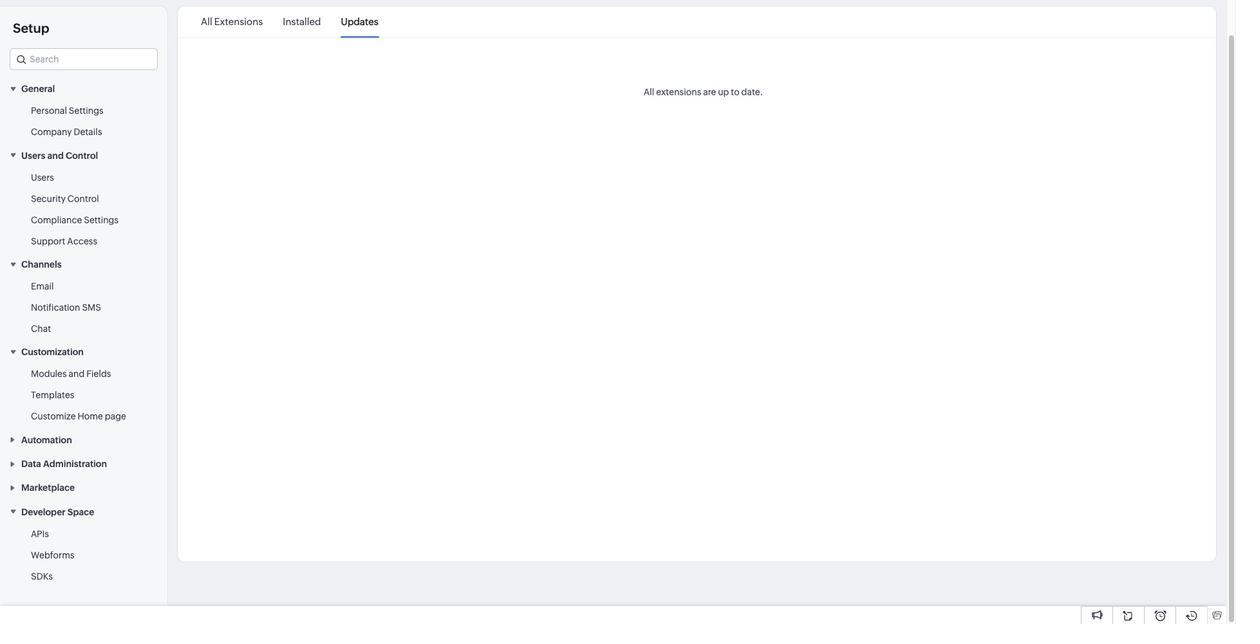 Task type: vqa. For each thing, say whether or not it's contained in the screenshot.
Administration
yes



Task type: locate. For each thing, give the bounding box(es) containing it.
general region
[[0, 101, 167, 143]]

compliance
[[31, 215, 82, 225]]

settings
[[69, 106, 104, 116], [84, 215, 119, 225]]

1 vertical spatial control
[[67, 194, 99, 204]]

email link
[[31, 280, 54, 293]]

and left fields
[[69, 369, 85, 380]]

settings up access
[[84, 215, 119, 225]]

control
[[66, 151, 98, 161], [67, 194, 99, 204]]

users up security in the left of the page
[[31, 172, 54, 183]]

users inside dropdown button
[[21, 151, 45, 161]]

modules and fields link
[[31, 368, 111, 381]]

control inside dropdown button
[[66, 151, 98, 161]]

setup
[[13, 21, 49, 35]]

1 horizontal spatial all
[[644, 87, 655, 97]]

email
[[31, 281, 54, 292]]

notification sms link
[[31, 301, 101, 314]]

Search text field
[[10, 49, 157, 70]]

settings inside 'users and control' region
[[84, 215, 119, 225]]

None field
[[10, 48, 158, 70]]

administration
[[43, 459, 107, 470]]

users and control
[[21, 151, 98, 161]]

settings up details
[[69, 106, 104, 116]]

compliance settings
[[31, 215, 119, 225]]

date.
[[742, 87, 763, 97]]

1 horizontal spatial and
[[69, 369, 85, 380]]

control up compliance settings
[[67, 194, 99, 204]]

company
[[31, 127, 72, 137]]

customize home page
[[31, 412, 126, 422]]

and
[[47, 151, 64, 161], [69, 369, 85, 380]]

0 horizontal spatial all
[[201, 16, 212, 27]]

0 vertical spatial settings
[[69, 106, 104, 116]]

1 vertical spatial all
[[644, 87, 655, 97]]

all
[[201, 16, 212, 27], [644, 87, 655, 97]]

data
[[21, 459, 41, 470]]

are
[[703, 87, 716, 97]]

0 vertical spatial all
[[201, 16, 212, 27]]

page
[[105, 412, 126, 422]]

developer space button
[[0, 500, 167, 524]]

and inside customization region
[[69, 369, 85, 380]]

sdks
[[31, 572, 53, 582]]

personal
[[31, 106, 67, 116]]

space
[[68, 507, 94, 518]]

up
[[718, 87, 729, 97]]

settings for compliance settings
[[84, 215, 119, 225]]

users and control button
[[0, 143, 167, 167]]

general
[[21, 84, 55, 94]]

access
[[67, 236, 97, 246]]

0 horizontal spatial and
[[47, 151, 64, 161]]

general button
[[0, 77, 167, 101]]

updates
[[341, 16, 379, 27]]

and down 'company'
[[47, 151, 64, 161]]

customize home page link
[[31, 410, 126, 423]]

1 vertical spatial users
[[31, 172, 54, 183]]

marketplace button
[[0, 476, 167, 500]]

support access
[[31, 236, 97, 246]]

users inside region
[[31, 172, 54, 183]]

sdks link
[[31, 570, 53, 583]]

automation button
[[0, 428, 167, 452]]

and for modules
[[69, 369, 85, 380]]

1 vertical spatial settings
[[84, 215, 119, 225]]

notification
[[31, 303, 80, 313]]

0 vertical spatial users
[[21, 151, 45, 161]]

users up users "link"
[[21, 151, 45, 161]]

personal settings link
[[31, 105, 104, 117]]

channels region
[[0, 276, 167, 340]]

extensions
[[656, 87, 702, 97]]

0 vertical spatial control
[[66, 151, 98, 161]]

and inside dropdown button
[[47, 151, 64, 161]]

users
[[21, 151, 45, 161], [31, 172, 54, 183]]

control down details
[[66, 151, 98, 161]]

1 vertical spatial and
[[69, 369, 85, 380]]

all for all extensions are up to date.
[[644, 87, 655, 97]]

settings inside general region
[[69, 106, 104, 116]]

0 vertical spatial and
[[47, 151, 64, 161]]

fields
[[86, 369, 111, 380]]

company details
[[31, 127, 102, 137]]



Task type: describe. For each thing, give the bounding box(es) containing it.
home
[[78, 412, 103, 422]]

compliance settings link
[[31, 214, 119, 226]]

chat
[[31, 324, 51, 334]]

control inside region
[[67, 194, 99, 204]]

data administration button
[[0, 452, 167, 476]]

personal settings
[[31, 106, 104, 116]]

notification sms
[[31, 303, 101, 313]]

extensions
[[214, 16, 263, 27]]

developer space
[[21, 507, 94, 518]]

settings for personal settings
[[69, 106, 104, 116]]

automation
[[21, 435, 72, 445]]

users for users
[[31, 172, 54, 183]]

customization button
[[0, 340, 167, 364]]

users for users and control
[[21, 151, 45, 161]]

security control
[[31, 194, 99, 204]]

webforms
[[31, 550, 74, 561]]

customization region
[[0, 364, 167, 428]]

all extensions
[[201, 16, 263, 27]]

apis link
[[31, 528, 49, 541]]

and for users
[[47, 151, 64, 161]]

modules and fields
[[31, 369, 111, 380]]

customize
[[31, 412, 76, 422]]

installed
[[283, 16, 321, 27]]

users link
[[31, 171, 54, 184]]

modules
[[31, 369, 67, 380]]

developer
[[21, 507, 66, 518]]

company details link
[[31, 126, 102, 139]]

marketplace
[[21, 483, 75, 494]]

security
[[31, 194, 66, 204]]

to
[[731, 87, 740, 97]]

templates
[[31, 391, 74, 401]]

all for all extensions
[[201, 16, 212, 27]]

webforms link
[[31, 549, 74, 562]]

details
[[74, 127, 102, 137]]

data administration
[[21, 459, 107, 470]]

security control link
[[31, 192, 99, 205]]

support access link
[[31, 235, 97, 248]]

updates link
[[341, 7, 379, 37]]

support
[[31, 236, 65, 246]]

all extensions link
[[201, 7, 263, 37]]

all extensions are up to date.
[[644, 87, 763, 97]]

developer space region
[[0, 524, 167, 588]]

sms
[[82, 303, 101, 313]]

users and control region
[[0, 167, 167, 252]]

channels
[[21, 260, 62, 270]]

customization
[[21, 347, 84, 358]]

templates link
[[31, 389, 74, 402]]

channels button
[[0, 252, 167, 276]]

chat link
[[31, 323, 51, 336]]

installed link
[[283, 7, 321, 37]]

apis
[[31, 529, 49, 540]]



